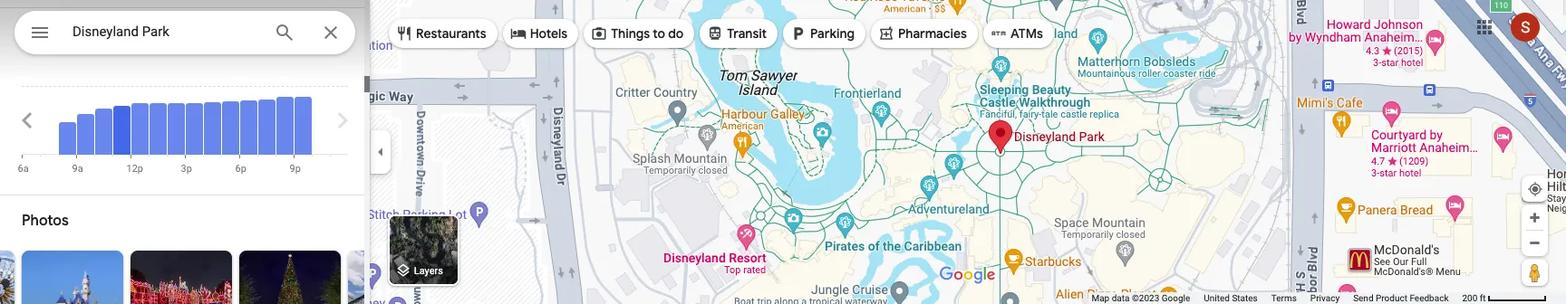 Task type: describe. For each thing, give the bounding box(es) containing it.
3p
[[181, 164, 192, 175]]

footer inside the google maps element
[[1092, 293, 1463, 305]]

2 82% busy at 4 pm. image from the top
[[204, 102, 221, 155]]

2 72% busy at 10 am. image from the top
[[95, 109, 112, 155]]

pixar pal-a-round – swinging image
[[348, 251, 450, 305]]

show street view coverage image
[[1522, 259, 1548, 286]]

parking button
[[783, 12, 866, 55]]

things to do
[[611, 25, 684, 42]]

1 82% busy at 4 pm. image from the top
[[204, 91, 221, 155]]

"it's a small world" image
[[131, 251, 232, 305]]

200 ft button
[[1463, 294, 1547, 304]]

1 90% busy at 8 pm. image from the top
[[276, 91, 293, 155]]

1 77% busy at 11 am. image from the top
[[113, 91, 130, 155]]

pharmacies
[[898, 25, 967, 42]]

zoom in image
[[1528, 211, 1542, 225]]

200
[[1463, 294, 1478, 304]]

google account: sheryl atherton  
(sheryl.atherton@adept.ai) image
[[1511, 12, 1540, 41]]

layers
[[414, 266, 443, 278]]

1 87% busy at 7 pm. image from the top
[[258, 91, 275, 155]]

terms
[[1272, 294, 1297, 304]]

main street, usa image
[[239, 251, 341, 305]]

zoom out image
[[1528, 237, 1542, 250]]

privacy
[[1311, 294, 1340, 304]]

1 80% busy at 1 pm. image from the top
[[149, 91, 166, 155]]

popular
[[22, 25, 73, 43]]

restaurants button
[[389, 12, 497, 55]]

6a
[[18, 164, 29, 175]]

product
[[1376, 294, 1408, 304]]

85% busy at 6 pm. image
[[235, 91, 257, 175]]

show your location image
[[1527, 181, 1544, 198]]

map
[[1092, 294, 1110, 304]]

 button
[[15, 11, 65, 58]]

0% busy at 7 am. image
[[40, 91, 58, 155]]

Disneyland Park field
[[15, 11, 355, 54]]

81% busy at 3 pm. image
[[181, 91, 203, 175]]

videos image
[[0, 251, 15, 305]]

2 77% busy at 11 am. image from the top
[[113, 106, 130, 155]]

popular times at disneyland park region
[[0, 9, 370, 175]]


[[29, 20, 51, 45]]

transit
[[727, 25, 767, 42]]

2 87% busy at 7 pm. image from the top
[[258, 99, 275, 155]]

1 83% busy at 5 pm. image from the top
[[222, 91, 239, 155]]

times
[[76, 25, 114, 43]]

send product feedback
[[1353, 294, 1449, 304]]

12p
[[126, 164, 143, 175]]

2 83% busy at 5 pm. image from the top
[[222, 102, 239, 155]]

9a
[[72, 164, 83, 175]]

states
[[1232, 294, 1258, 304]]

0% busy at 11 pm. image
[[330, 91, 348, 155]]

google maps element
[[0, 0, 1566, 305]]



Task type: locate. For each thing, give the bounding box(es) containing it.
6p
[[235, 164, 246, 175]]

None field
[[73, 21, 259, 43]]

none field inside disneyland park "field"
[[73, 21, 259, 43]]

77% busy at 11 am. image
[[113, 91, 130, 155], [113, 106, 130, 155]]

80% busy at 12 pm. image
[[126, 91, 148, 175]]

google
[[1162, 294, 1190, 304]]

united states
[[1204, 294, 1258, 304]]

90% busy at 8 pm. image
[[276, 91, 293, 155], [276, 97, 293, 155]]

200 ft
[[1463, 294, 1486, 304]]

2 81% busy at 2 pm. image from the top
[[167, 103, 184, 155]]

63% busy at 9 am. image
[[72, 91, 94, 175]]

pharmacies button
[[871, 12, 978, 55]]

do
[[668, 25, 684, 42]]

2 80% busy at 1 pm. image from the top
[[149, 104, 166, 155]]

footer containing map data ©2023 google
[[1092, 293, 1463, 305]]

popular times
[[22, 25, 114, 43]]

87% busy at 7 pm. image
[[258, 91, 275, 155], [258, 99, 275, 155]]

81% busy at 2 pm. image
[[167, 91, 184, 155], [167, 103, 184, 155]]

atms
[[1011, 25, 1043, 42]]

80% busy at 1 pm. image
[[149, 91, 166, 155], [149, 104, 166, 155]]

footer
[[1092, 293, 1463, 305]]

united states button
[[1204, 293, 1258, 305]]

atms button
[[983, 12, 1054, 55]]

photos
[[22, 213, 69, 231]]

2 50% busy at 8 am. image from the top
[[58, 123, 76, 155]]

 search field
[[15, 11, 355, 58]]

83% busy at 5 pm. image
[[222, 91, 239, 155], [222, 102, 239, 155]]

send
[[1353, 294, 1374, 304]]

map data ©2023 google
[[1092, 294, 1190, 304]]

parking
[[810, 25, 855, 42]]

0% busy at 10 pm. image
[[312, 91, 329, 155]]

50% busy at 8 am. image
[[58, 91, 76, 155], [58, 123, 76, 155]]

to
[[653, 25, 665, 42]]

1 81% busy at 2 pm. image from the top
[[167, 91, 184, 155]]

ft
[[1480, 294, 1486, 304]]

90% busy at 9 pm. image
[[290, 91, 311, 175]]

©2023
[[1132, 294, 1160, 304]]

1 50% busy at 8 am. image from the top
[[58, 91, 76, 155]]

2 90% busy at 8 pm. image from the top
[[276, 97, 293, 155]]

privacy button
[[1311, 293, 1340, 305]]

72% busy at 10 am. image
[[95, 91, 112, 155], [95, 109, 112, 155]]

transit button
[[700, 12, 778, 55]]

collapse side panel image
[[371, 142, 391, 162]]

things to do button
[[584, 12, 695, 55]]

feedback
[[1410, 294, 1449, 304]]

terms button
[[1272, 293, 1297, 305]]

restaurants
[[416, 25, 486, 42]]

0% busy at 6 am. image
[[18, 91, 39, 175]]

united
[[1204, 294, 1230, 304]]

things
[[611, 25, 650, 42]]

1 72% busy at 10 am. image from the top
[[95, 91, 112, 155]]

data
[[1112, 294, 1130, 304]]

send product feedback button
[[1353, 293, 1449, 305]]

hotels button
[[503, 12, 578, 55]]

82% busy at 4 pm. image
[[204, 91, 221, 155], [204, 102, 221, 155]]

9p
[[290, 164, 301, 175]]

hotels
[[530, 25, 568, 42]]



Task type: vqa. For each thing, say whether or not it's contained in the screenshot.
the "it's a small world" image
yes



